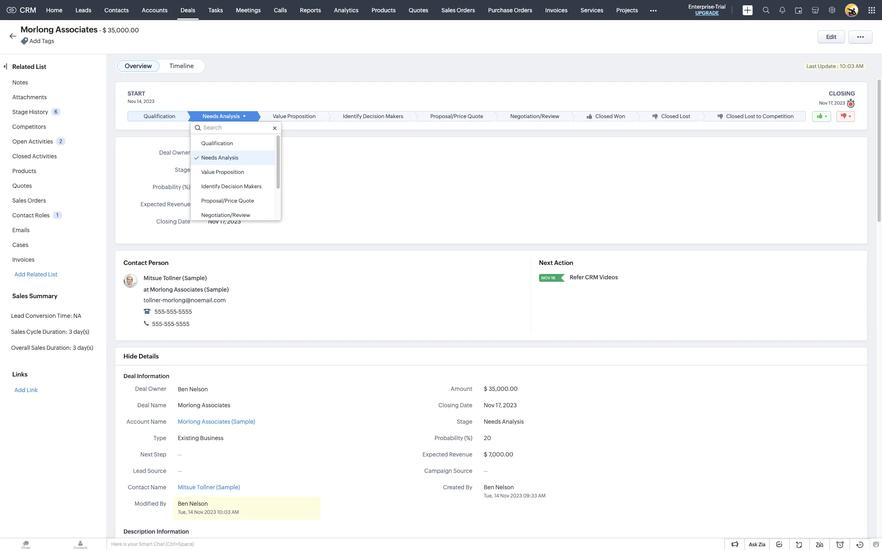 Task type: describe. For each thing, give the bounding box(es) containing it.
1 horizontal spatial identify decision makers
[[343, 113, 403, 119]]

morlong up tollner-
[[150, 286, 173, 293]]

0 horizontal spatial stage
[[12, 109, 28, 115]]

update
[[818, 63, 836, 69]]

at
[[144, 286, 149, 293]]

16
[[551, 276, 555, 280]]

1 horizontal spatial list
[[48, 271, 57, 278]]

14 for modified by
[[188, 510, 193, 515]]

reports
[[300, 7, 321, 13]]

ben nelson for morlong
[[178, 386, 208, 393]]

1 vertical spatial mitsue tollner (sample) link
[[178, 483, 240, 492]]

description for description information
[[123, 528, 155, 535]]

competitors
[[12, 123, 46, 130]]

0 horizontal spatial tollner
[[163, 275, 181, 281]]

1 vertical spatial makers
[[244, 183, 262, 190]]

lost for closed lost
[[680, 113, 690, 119]]

information for deal information
[[137, 373, 169, 380]]

description information
[[123, 528, 189, 535]]

start nov 14, 2023
[[128, 90, 154, 104]]

0 horizontal spatial products link
[[12, 168, 36, 174]]

0 vertical spatial quotes link
[[402, 0, 435, 20]]

0 vertical spatial 7,000.00
[[213, 201, 237, 208]]

orders for the topmost sales orders link
[[457, 7, 475, 13]]

1 horizontal spatial products
[[372, 7, 396, 13]]

0 vertical spatial 10:03
[[840, 63, 854, 69]]

timeline
[[169, 62, 194, 69]]

signals image
[[780, 7, 785, 14]]

reports link
[[293, 0, 328, 20]]

name for contact name
[[151, 484, 166, 491]]

timeline link
[[169, 62, 194, 69]]

0 vertical spatial mitsue tollner (sample)
[[144, 275, 207, 281]]

associates up the tollner-morlong@noemail.com link
[[174, 286, 203, 293]]

1 horizontal spatial proposition
[[287, 113, 316, 119]]

$  35,000.00
[[484, 386, 518, 392]]

10:03 inside ben nelson tue, 14 nov 2023 10:03 am
[[217, 510, 231, 515]]

0 horizontal spatial decision
[[221, 183, 243, 190]]

modified by
[[135, 501, 166, 507]]

tollner-
[[144, 297, 163, 304]]

deal name
[[137, 402, 166, 409]]

1 horizontal spatial probability
[[435, 435, 463, 442]]

1 horizontal spatial negotiation/review
[[510, 113, 559, 119]]

source for campaign source
[[453, 468, 472, 474]]

1 horizontal spatial value proposition
[[273, 113, 316, 119]]

stage history link
[[12, 109, 48, 115]]

cases link
[[12, 242, 28, 248]]

projects
[[616, 7, 638, 13]]

14,
[[137, 99, 143, 104]]

0 vertical spatial sales orders link
[[435, 0, 482, 20]]

duration: for overall sales duration:
[[46, 345, 72, 351]]

0 horizontal spatial proposition
[[216, 169, 244, 175]]

zia
[[759, 542, 766, 548]]

your
[[128, 542, 138, 547]]

morlong associates (sample) link for at
[[150, 286, 229, 293]]

closed for closed activities
[[12, 153, 31, 160]]

chat
[[154, 542, 165, 547]]

1 vertical spatial quotes link
[[12, 183, 32, 189]]

1 vertical spatial date
[[460, 402, 472, 409]]

contact person
[[123, 259, 169, 266]]

0 vertical spatial mitsue tollner (sample) link
[[144, 275, 207, 281]]

tasks link
[[202, 0, 229, 20]]

17, inside closing nov 17, 2023
[[829, 100, 833, 105]]

0 horizontal spatial orders
[[28, 197, 46, 204]]

campaign source
[[424, 468, 472, 474]]

1 horizontal spatial revenue
[[449, 451, 472, 458]]

0 horizontal spatial closing date
[[156, 218, 190, 225]]

0 horizontal spatial nov 17, 2023
[[208, 218, 241, 225]]

attachments
[[12, 94, 47, 101]]

day(s) for sales cycle duration: 3 day(s)
[[73, 329, 89, 335]]

1 vertical spatial 555-555-5555
[[151, 321, 190, 327]]

0 horizontal spatial value
[[201, 169, 215, 175]]

is
[[123, 542, 127, 547]]

ask zia
[[749, 542, 766, 548]]

0 vertical spatial related
[[12, 63, 35, 70]]

duration: for sales cycle duration:
[[42, 329, 68, 335]]

videos
[[599, 274, 618, 281]]

09:33
[[523, 493, 537, 499]]

1 vertical spatial products
[[12, 168, 36, 174]]

overall sales duration: 3 day(s)
[[11, 345, 93, 351]]

0 vertical spatial proposal/price
[[430, 113, 467, 119]]

2 horizontal spatial stage
[[457, 419, 472, 425]]

search element
[[758, 0, 775, 20]]

1 horizontal spatial identify
[[343, 113, 362, 119]]

to
[[756, 113, 761, 119]]

information for description information
[[157, 528, 189, 535]]

ben nelson for needs
[[208, 150, 238, 156]]

ben inside ben nelson tue, 14 nov 2023 10:03 am
[[178, 501, 188, 507]]

tasks
[[208, 7, 223, 13]]

links
[[12, 371, 28, 378]]

na
[[73, 313, 81, 319]]

0 horizontal spatial sales orders link
[[12, 197, 46, 204]]

contact for contact person
[[123, 259, 147, 266]]

business
[[200, 435, 224, 442]]

hide
[[123, 353, 137, 360]]

closing nov 17, 2023
[[819, 90, 855, 105]]

0 vertical spatial expected revenue
[[141, 201, 190, 208]]

here
[[111, 542, 122, 547]]

deal information
[[123, 373, 169, 380]]

contact name
[[128, 484, 166, 491]]

sales orders inside sales orders link
[[441, 7, 475, 13]]

1 horizontal spatial quote
[[468, 113, 483, 119]]

contacts
[[104, 7, 129, 13]]

meetings
[[236, 7, 261, 13]]

add for add tags
[[29, 38, 41, 44]]

0 horizontal spatial invoices link
[[12, 256, 34, 263]]

accounts
[[142, 7, 168, 13]]

1 vertical spatial 35,000.00
[[489, 386, 518, 392]]

enterprise-
[[688, 4, 715, 10]]

open activities
[[12, 138, 53, 145]]

morlong associates - $ 35,000.00
[[21, 25, 139, 34]]

calls link
[[267, 0, 293, 20]]

1 vertical spatial probability (%)
[[435, 435, 472, 442]]

closing
[[829, 90, 855, 97]]

tue, for created by
[[484, 493, 493, 499]]

add for add related list
[[14, 271, 25, 278]]

lost for closed lost to competition
[[745, 113, 755, 119]]

1 vertical spatial nov 17, 2023
[[484, 402, 517, 409]]

2
[[59, 138, 62, 144]]

1 vertical spatial 5555
[[176, 321, 190, 327]]

am for created by
[[538, 493, 546, 499]]

1 horizontal spatial products link
[[365, 0, 402, 20]]

roles
[[35, 212, 50, 219]]

contact roles link
[[12, 212, 50, 219]]

morlong associates
[[178, 402, 230, 409]]

0 horizontal spatial 20
[[208, 184, 215, 190]]

1 horizontal spatial $  7,000.00
[[484, 451, 513, 458]]

0 vertical spatial list
[[36, 63, 46, 70]]

1 vertical spatial tollner
[[197, 484, 215, 491]]

by for created by
[[466, 484, 472, 491]]

1 horizontal spatial value
[[273, 113, 286, 119]]

0 vertical spatial crm
[[20, 6, 36, 14]]

morlong associates (sample) link for account name
[[178, 418, 255, 426]]

1 vertical spatial mitsue
[[178, 484, 196, 491]]

upgrade
[[695, 10, 719, 16]]

0 horizontal spatial revenue
[[167, 201, 190, 208]]

cases
[[12, 242, 28, 248]]

1 vertical spatial 17,
[[220, 218, 226, 225]]

emails link
[[12, 227, 30, 233]]

refer crm videos
[[570, 274, 618, 281]]

2023 inside closing nov 17, 2023
[[834, 100, 845, 105]]

morlong@noemail.com
[[163, 297, 226, 304]]

deal for stage
[[159, 149, 171, 156]]

0 vertical spatial 5555
[[179, 309, 192, 315]]

-
[[99, 27, 101, 34]]

history
[[29, 109, 48, 115]]

add related list
[[14, 271, 57, 278]]

1 horizontal spatial makers
[[386, 113, 403, 119]]

0 horizontal spatial quotes
[[12, 183, 32, 189]]

next action
[[539, 259, 573, 266]]

0 horizontal spatial qualification
[[144, 113, 175, 119]]

2023 inside ben nelson tue, 14 nov 2023 10:03 am
[[204, 510, 216, 515]]

1 vertical spatial closing
[[438, 402, 459, 409]]

0 horizontal spatial $  7,000.00
[[208, 201, 237, 208]]

0 horizontal spatial probability
[[153, 184, 181, 190]]

notes link
[[12, 79, 28, 86]]

last
[[807, 63, 817, 69]]

analytics
[[334, 7, 359, 13]]

closed lost to competition
[[726, 113, 794, 119]]

1 vertical spatial closing date
[[438, 402, 472, 409]]

0 vertical spatial invoices
[[545, 7, 568, 13]]

morlong associates (sample)
[[178, 419, 255, 425]]

trial
[[715, 4, 726, 10]]

1 horizontal spatial 17,
[[496, 402, 502, 409]]

morlong for morlong associates (sample)
[[178, 419, 201, 425]]

conversion
[[25, 313, 56, 319]]

0 horizontal spatial proposal/price
[[201, 198, 237, 204]]

1 horizontal spatial decision
[[363, 113, 384, 119]]

1 horizontal spatial invoices link
[[539, 0, 574, 20]]

ben nelson tue, 14 nov 2023 10:03 am
[[178, 501, 239, 515]]

1 horizontal spatial 7,000.00
[[489, 451, 513, 458]]

refer
[[570, 274, 584, 281]]

emails
[[12, 227, 30, 233]]

at morlong associates (sample)
[[144, 286, 229, 293]]

3 for overall sales duration:
[[73, 345, 76, 351]]

1 vertical spatial identify decision makers
[[201, 183, 262, 190]]

notes
[[12, 79, 28, 86]]

0 vertical spatial (%)
[[182, 184, 190, 190]]

1 vertical spatial invoices
[[12, 256, 34, 263]]

create menu element
[[738, 0, 758, 20]]

competitors link
[[12, 123, 46, 130]]

ben down search 'text field'
[[208, 150, 218, 156]]

0 vertical spatial probability (%)
[[153, 184, 190, 190]]

1 vertical spatial stage
[[175, 167, 190, 173]]

ben up morlong associates
[[178, 386, 188, 393]]

1 horizontal spatial expected revenue
[[423, 451, 472, 458]]



Task type: locate. For each thing, give the bounding box(es) containing it.
0 horizontal spatial next
[[140, 451, 153, 458]]

1 horizontal spatial quotes link
[[402, 0, 435, 20]]

0 vertical spatial lead
[[11, 313, 24, 319]]

description up smart
[[123, 528, 155, 535]]

add left tags
[[29, 38, 41, 44]]

0 horizontal spatial 10:03
[[217, 510, 231, 515]]

search image
[[763, 7, 770, 14]]

0 vertical spatial expected
[[141, 201, 166, 208]]

0 vertical spatial identify
[[343, 113, 362, 119]]

1 vertical spatial value
[[201, 169, 215, 175]]

name up type
[[151, 419, 166, 425]]

35,000.00 inside morlong associates - $ 35,000.00
[[108, 27, 139, 34]]

list up summary
[[48, 271, 57, 278]]

tollner-morlong@noemail.com link
[[144, 297, 226, 304]]

analytics link
[[328, 0, 365, 20]]

contact for contact name
[[128, 484, 149, 491]]

orders up roles
[[28, 197, 46, 204]]

owner for stage
[[172, 149, 190, 156]]

1 vertical spatial 10:03
[[217, 510, 231, 515]]

tollner up at morlong associates (sample)
[[163, 275, 181, 281]]

morlong for morlong associates
[[178, 402, 201, 409]]

activities
[[28, 138, 53, 145], [32, 153, 57, 160]]

2 source from the left
[[453, 468, 472, 474]]

lead up contact name
[[133, 468, 146, 474]]

3 down the time:
[[69, 329, 72, 335]]

35,000.00
[[108, 27, 139, 34], [489, 386, 518, 392]]

qualification down start nov 14, 2023
[[144, 113, 175, 119]]

contacts image
[[55, 539, 106, 550]]

1 horizontal spatial nov 17, 2023
[[484, 402, 517, 409]]

1 horizontal spatial 20
[[484, 435, 491, 442]]

nov inside start nov 14, 2023
[[128, 99, 136, 104]]

contact left person
[[123, 259, 147, 266]]

0 vertical spatial closing
[[156, 218, 177, 225]]

nelson inside ben nelson tue, 14 nov 2023 10:03 am
[[189, 501, 208, 507]]

1 vertical spatial value proposition
[[201, 169, 244, 175]]

associates for morlong associates - $ 35,000.00
[[56, 25, 98, 34]]

nelson inside ben nelson tue, 14 nov 2023 09:33 am
[[495, 484, 514, 491]]

name for deal name
[[151, 402, 166, 409]]

orders for purchase orders link
[[514, 7, 532, 13]]

0 horizontal spatial makers
[[244, 183, 262, 190]]

$  7,000.00
[[208, 201, 237, 208], [484, 451, 513, 458]]

step
[[154, 451, 166, 458]]

duration: down sales cycle duration: 3 day(s)
[[46, 345, 72, 351]]

contact up emails
[[12, 212, 34, 219]]

14 inside ben nelson tue, 14 nov 2023 10:03 am
[[188, 510, 193, 515]]

2 horizontal spatial am
[[855, 63, 864, 69]]

mitsue tollner (sample) up ben nelson tue, 14 nov 2023 10:03 am
[[178, 484, 240, 491]]

:
[[837, 63, 839, 69]]

source for lead source
[[147, 468, 166, 474]]

0 horizontal spatial ben nelson
[[178, 386, 208, 393]]

Search text field
[[191, 122, 281, 134]]

nov inside ben nelson tue, 14 nov 2023 09:33 am
[[500, 493, 509, 499]]

2 vertical spatial name
[[151, 484, 166, 491]]

1 vertical spatial related
[[27, 271, 47, 278]]

stage history
[[12, 109, 48, 115]]

1 vertical spatial sales orders
[[12, 197, 46, 204]]

orders right purchase
[[514, 7, 532, 13]]

overview
[[125, 62, 152, 69]]

1 vertical spatial duration:
[[46, 345, 72, 351]]

by right modified
[[160, 501, 166, 507]]

negotiation/review
[[510, 113, 559, 119], [201, 212, 250, 218]]

associates
[[56, 25, 98, 34], [174, 286, 203, 293], [202, 402, 230, 409], [202, 419, 230, 425]]

add
[[29, 38, 41, 44], [14, 271, 25, 278], [14, 387, 25, 393]]

2 vertical spatial 17,
[[496, 402, 502, 409]]

1 source from the left
[[147, 468, 166, 474]]

closed for closed won
[[595, 113, 613, 119]]

refer crm videos link
[[570, 274, 618, 281]]

makers
[[386, 113, 403, 119], [244, 183, 262, 190]]

related list
[[12, 63, 48, 70]]

purchase orders
[[488, 7, 532, 13]]

morlong associates (sample) link up business
[[178, 418, 255, 426]]

nov 16
[[541, 276, 555, 280]]

2 vertical spatial stage
[[457, 419, 472, 425]]

3 name from the top
[[151, 484, 166, 491]]

date
[[178, 218, 190, 225], [460, 402, 472, 409]]

associates for morlong associates (sample)
[[202, 419, 230, 425]]

0 horizontal spatial proposal/price quote
[[201, 198, 254, 204]]

0 vertical spatial quotes
[[409, 7, 428, 13]]

14 up (ctrl+space)
[[188, 510, 193, 515]]

identify decision makers
[[343, 113, 403, 119], [201, 183, 262, 190]]

add left link
[[14, 387, 25, 393]]

mitsue
[[144, 275, 162, 281], [178, 484, 196, 491]]

activities up closed activities
[[28, 138, 53, 145]]

0 vertical spatial add
[[29, 38, 41, 44]]

2 lost from the left
[[745, 113, 755, 119]]

closed lost
[[661, 113, 690, 119]]

ben nelson down search 'text field'
[[208, 150, 238, 156]]

closed activities
[[12, 153, 57, 160]]

orders inside purchase orders link
[[514, 7, 532, 13]]

ben nelson up morlong associates
[[178, 386, 208, 393]]

accounts link
[[135, 0, 174, 20]]

expected revenue
[[141, 201, 190, 208], [423, 451, 472, 458]]

orders inside sales orders link
[[457, 7, 475, 13]]

mitsue tollner (sample) up at morlong associates (sample)
[[144, 275, 207, 281]]

1
[[56, 212, 59, 218]]

related up sales summary on the bottom left
[[27, 271, 47, 278]]

crm right refer
[[585, 274, 598, 281]]

nov inside ben nelson tue, 14 nov 2023 10:03 am
[[194, 510, 203, 515]]

0 vertical spatial tue,
[[484, 493, 493, 499]]

0 vertical spatial next
[[539, 259, 553, 266]]

tue, for modified by
[[178, 510, 187, 515]]

0 vertical spatial information
[[137, 373, 169, 380]]

1 horizontal spatial source
[[453, 468, 472, 474]]

ben right modified by at the left of page
[[178, 501, 188, 507]]

3 down sales cycle duration: 3 day(s)
[[73, 345, 76, 351]]

home link
[[40, 0, 69, 20]]

source up the created by on the right of the page
[[453, 468, 472, 474]]

0 vertical spatial by
[[466, 484, 472, 491]]

orders left purchase
[[457, 7, 475, 13]]

0 vertical spatial duration:
[[42, 329, 68, 335]]

proposal/price
[[430, 113, 467, 119], [201, 198, 237, 204]]

closed won
[[595, 113, 625, 119]]

enterprise-trial upgrade
[[688, 4, 726, 16]]

next for next step
[[140, 451, 153, 458]]

1 horizontal spatial sales orders
[[441, 7, 475, 13]]

associates up the morlong associates (sample)
[[202, 402, 230, 409]]

activities for open activities
[[28, 138, 53, 145]]

1 vertical spatial expected
[[423, 451, 448, 458]]

morlong for morlong associates - $ 35,000.00
[[21, 25, 54, 34]]

0 horizontal spatial quote
[[238, 198, 254, 204]]

chats image
[[0, 539, 52, 550]]

am
[[855, 63, 864, 69], [538, 493, 546, 499], [232, 510, 239, 515]]

2 name from the top
[[151, 419, 166, 425]]

14
[[494, 493, 499, 499], [188, 510, 193, 515]]

activities for closed activities
[[32, 153, 57, 160]]

1 horizontal spatial 3
[[73, 345, 76, 351]]

morlong up existing
[[178, 419, 201, 425]]

1 vertical spatial contact
[[123, 259, 147, 266]]

open
[[12, 138, 27, 145]]

add tags
[[29, 38, 54, 44]]

purchase
[[488, 7, 513, 13]]

needs analysis
[[203, 113, 240, 119], [201, 155, 238, 161], [208, 167, 248, 173], [484, 419, 524, 425]]

am inside ben nelson tue, 14 nov 2023 09:33 am
[[538, 493, 546, 499]]

lead for lead source
[[133, 468, 146, 474]]

2023 inside start nov 14, 2023
[[144, 99, 154, 104]]

3
[[69, 329, 72, 335], [73, 345, 76, 351]]

0 vertical spatial date
[[178, 218, 190, 225]]

products right analytics
[[372, 7, 396, 13]]

morlong
[[21, 25, 54, 34], [150, 286, 173, 293], [178, 402, 201, 409], [178, 419, 201, 425]]

next left step
[[140, 451, 153, 458]]

0 vertical spatial proposition
[[287, 113, 316, 119]]

tue, inside ben nelson tue, 14 nov 2023 09:33 am
[[484, 493, 493, 499]]

leads link
[[69, 0, 98, 20]]

(ctrl+space)
[[166, 542, 194, 547]]

deal for description information
[[123, 373, 136, 380]]

activities down the open activities link
[[32, 153, 57, 160]]

0 vertical spatial decision
[[363, 113, 384, 119]]

next for next action
[[539, 259, 553, 266]]

calendar image
[[795, 7, 802, 13]]

1 vertical spatial expected revenue
[[423, 451, 472, 458]]

services link
[[574, 0, 610, 20]]

purchase orders link
[[482, 0, 539, 20]]

create menu image
[[743, 5, 753, 15]]

0 vertical spatial products
[[372, 7, 396, 13]]

add up sales summary on the bottom left
[[14, 271, 25, 278]]

0 vertical spatial 555-555-5555
[[153, 309, 192, 315]]

1 vertical spatial 14
[[188, 510, 193, 515]]

14 for created by
[[494, 493, 499, 499]]

list down add tags
[[36, 63, 46, 70]]

mitsue up at
[[144, 275, 162, 281]]

1 vertical spatial (%)
[[464, 435, 472, 442]]

0 vertical spatial day(s)
[[73, 329, 89, 335]]

lead for lead conversion time: na
[[11, 313, 24, 319]]

link
[[27, 387, 38, 393]]

description
[[123, 528, 155, 535], [135, 541, 166, 548]]

1 vertical spatial morlong associates (sample) link
[[178, 418, 255, 426]]

description down "description information"
[[135, 541, 166, 548]]

duration: up overall sales duration: 3 day(s)
[[42, 329, 68, 335]]

description for description
[[135, 541, 166, 548]]

overall
[[11, 345, 30, 351]]

am inside ben nelson tue, 14 nov 2023 10:03 am
[[232, 510, 239, 515]]

1 name from the top
[[151, 402, 166, 409]]

morlong up add tags
[[21, 25, 54, 34]]

14 left 09:33
[[494, 493, 499, 499]]

amount
[[451, 386, 472, 392]]

1 vertical spatial 7,000.00
[[489, 451, 513, 458]]

0 vertical spatial mitsue
[[144, 275, 162, 281]]

1 horizontal spatial quotes
[[409, 7, 428, 13]]

open activities link
[[12, 138, 53, 145]]

$ inside morlong associates - $ 35,000.00
[[103, 27, 106, 34]]

0 horizontal spatial identify
[[201, 183, 220, 190]]

sales summary
[[12, 293, 57, 300]]

1 vertical spatial negotiation/review
[[201, 212, 250, 218]]

probability
[[153, 184, 181, 190], [435, 435, 463, 442]]

closing
[[156, 218, 177, 225], [438, 402, 459, 409]]

invoices link left services
[[539, 0, 574, 20]]

invoices down the cases link
[[12, 256, 34, 263]]

$
[[103, 27, 106, 34], [208, 201, 212, 208], [484, 386, 487, 392], [484, 451, 487, 458]]

0 horizontal spatial owner
[[148, 386, 166, 392]]

crm left home link
[[20, 6, 36, 14]]

closed activities link
[[12, 153, 57, 160]]

nov inside closing nov 17, 2023
[[819, 100, 828, 105]]

projects link
[[610, 0, 645, 20]]

information up (ctrl+space)
[[157, 528, 189, 535]]

tue, inside ben nelson tue, 14 nov 2023 10:03 am
[[178, 510, 187, 515]]

cycle
[[26, 329, 41, 335]]

by for modified by
[[160, 501, 166, 507]]

0 horizontal spatial list
[[36, 63, 46, 70]]

0 vertical spatial revenue
[[167, 201, 190, 208]]

morlong associates (sample) link up the tollner-morlong@noemail.com link
[[150, 286, 229, 293]]

signals element
[[775, 0, 790, 20]]

crm link
[[7, 6, 36, 14]]

information down "details"
[[137, 373, 169, 380]]

0 horizontal spatial mitsue
[[144, 275, 162, 281]]

contacts link
[[98, 0, 135, 20]]

0 horizontal spatial date
[[178, 218, 190, 225]]

existing business
[[178, 435, 224, 442]]

closed for closed lost
[[661, 113, 679, 119]]

account name
[[126, 419, 166, 425]]

1 horizontal spatial qualification
[[201, 140, 233, 147]]

mitsue tollner (sample) link up ben nelson tue, 14 nov 2023 10:03 am
[[178, 483, 240, 492]]

calls
[[274, 7, 287, 13]]

1 vertical spatial mitsue tollner (sample)
[[178, 484, 240, 491]]

associates for morlong associates
[[202, 402, 230, 409]]

1 horizontal spatial proposal/price quote
[[430, 113, 483, 119]]

invoices link down the cases link
[[12, 256, 34, 263]]

owner for deal name
[[148, 386, 166, 392]]

probability (%)
[[153, 184, 190, 190], [435, 435, 472, 442]]

morlong associates (sample) link
[[150, 286, 229, 293], [178, 418, 255, 426]]

ben right the created by on the right of the page
[[484, 484, 494, 491]]

day(s) for overall sales duration: 3 day(s)
[[77, 345, 93, 351]]

0 horizontal spatial identify decision makers
[[201, 183, 262, 190]]

invoices left services link
[[545, 7, 568, 13]]

source down step
[[147, 468, 166, 474]]

0 horizontal spatial 14
[[188, 510, 193, 515]]

attachments link
[[12, 94, 47, 101]]

contact for contact roles
[[12, 212, 34, 219]]

0 horizontal spatial expected
[[141, 201, 166, 208]]

time:
[[57, 313, 72, 319]]

1 vertical spatial owner
[[148, 386, 166, 392]]

2 vertical spatial add
[[14, 387, 25, 393]]

overview link
[[125, 62, 152, 69]]

won
[[614, 113, 625, 119]]

related up notes link
[[12, 63, 35, 70]]

by right created
[[466, 484, 472, 491]]

1 horizontal spatial am
[[538, 493, 546, 499]]

qualification down search 'text field'
[[201, 140, 233, 147]]

1 horizontal spatial (%)
[[464, 435, 472, 442]]

products link right analytics
[[365, 0, 402, 20]]

value proposition
[[273, 113, 316, 119], [201, 169, 244, 175]]

created by
[[443, 484, 472, 491]]

quote
[[468, 113, 483, 119], [238, 198, 254, 204]]

0 vertical spatial value proposition
[[273, 113, 316, 119]]

1 vertical spatial identify
[[201, 183, 220, 190]]

deal owner for deal name
[[135, 386, 166, 392]]

tue,
[[484, 493, 493, 499], [178, 510, 187, 515]]

associates down leads
[[56, 25, 98, 34]]

lead left conversion
[[11, 313, 24, 319]]

information
[[137, 373, 169, 380], [157, 528, 189, 535]]

1 vertical spatial 20
[[484, 435, 491, 442]]

contact
[[12, 212, 34, 219], [123, 259, 147, 266], [128, 484, 149, 491]]

2023 inside ben nelson tue, 14 nov 2023 09:33 am
[[510, 493, 522, 499]]

0 vertical spatial value
[[273, 113, 286, 119]]

0 vertical spatial identify decision makers
[[343, 113, 403, 119]]

1 vertical spatial crm
[[585, 274, 598, 281]]

name for account name
[[151, 419, 166, 425]]

modified
[[135, 501, 158, 507]]

0 vertical spatial am
[[855, 63, 864, 69]]

contact up modified
[[128, 484, 149, 491]]

10:03
[[840, 63, 854, 69], [217, 510, 231, 515]]

555-
[[155, 309, 167, 315], [167, 309, 179, 315], [152, 321, 164, 327], [164, 321, 176, 327]]

revenue
[[167, 201, 190, 208], [449, 451, 472, 458]]

1 horizontal spatial mitsue
[[178, 484, 196, 491]]

0 vertical spatial quote
[[468, 113, 483, 119]]

nov
[[128, 99, 136, 104], [819, 100, 828, 105], [208, 218, 219, 225], [541, 276, 550, 280], [484, 402, 495, 409], [500, 493, 509, 499], [194, 510, 203, 515]]

1 vertical spatial quote
[[238, 198, 254, 204]]

1 horizontal spatial stage
[[175, 167, 190, 173]]

deal owner for stage
[[159, 149, 190, 156]]

14 inside ben nelson tue, 14 nov 2023 09:33 am
[[494, 493, 499, 499]]

ben inside ben nelson tue, 14 nov 2023 09:33 am
[[484, 484, 494, 491]]

am for modified by
[[232, 510, 239, 515]]

0 vertical spatial invoices link
[[539, 0, 574, 20]]

tags
[[42, 38, 54, 44]]

add for add link
[[14, 387, 25, 393]]

next up nov 16
[[539, 259, 553, 266]]

deal for deal name
[[135, 386, 147, 392]]

0 vertical spatial 14
[[494, 493, 499, 499]]

1 vertical spatial sales orders link
[[12, 197, 46, 204]]

name up modified by at the left of page
[[151, 484, 166, 491]]

tollner up ben nelson tue, 14 nov 2023 10:03 am
[[197, 484, 215, 491]]

name up the account name
[[151, 402, 166, 409]]

0 vertical spatial products link
[[365, 0, 402, 20]]

owner
[[172, 149, 190, 156], [148, 386, 166, 392]]

1 vertical spatial 3
[[73, 345, 76, 351]]

2 vertical spatial contact
[[128, 484, 149, 491]]

ask
[[749, 542, 757, 548]]

tollner
[[163, 275, 181, 281], [197, 484, 215, 491]]

associates up business
[[202, 419, 230, 425]]

products link down closed activities link on the left top of the page
[[12, 168, 36, 174]]

1 lost from the left
[[680, 113, 690, 119]]

3 for sales cycle duration:
[[69, 329, 72, 335]]

person
[[148, 259, 169, 266]]

services
[[581, 7, 603, 13]]

mitsue tollner (sample) link up at morlong associates (sample)
[[144, 275, 207, 281]]

2 horizontal spatial orders
[[514, 7, 532, 13]]

mitsue up ben nelson tue, 14 nov 2023 10:03 am
[[178, 484, 196, 491]]

morlong up the morlong associates (sample)
[[178, 402, 201, 409]]

by
[[466, 484, 472, 491], [160, 501, 166, 507]]

products down closed activities link on the left top of the page
[[12, 168, 36, 174]]

1 horizontal spatial closing
[[438, 402, 459, 409]]

0 horizontal spatial expected revenue
[[141, 201, 190, 208]]

closed for closed lost to competition
[[726, 113, 744, 119]]

1 horizontal spatial expected
[[423, 451, 448, 458]]

1 horizontal spatial owner
[[172, 149, 190, 156]]



Task type: vqa. For each thing, say whether or not it's contained in the screenshot.


